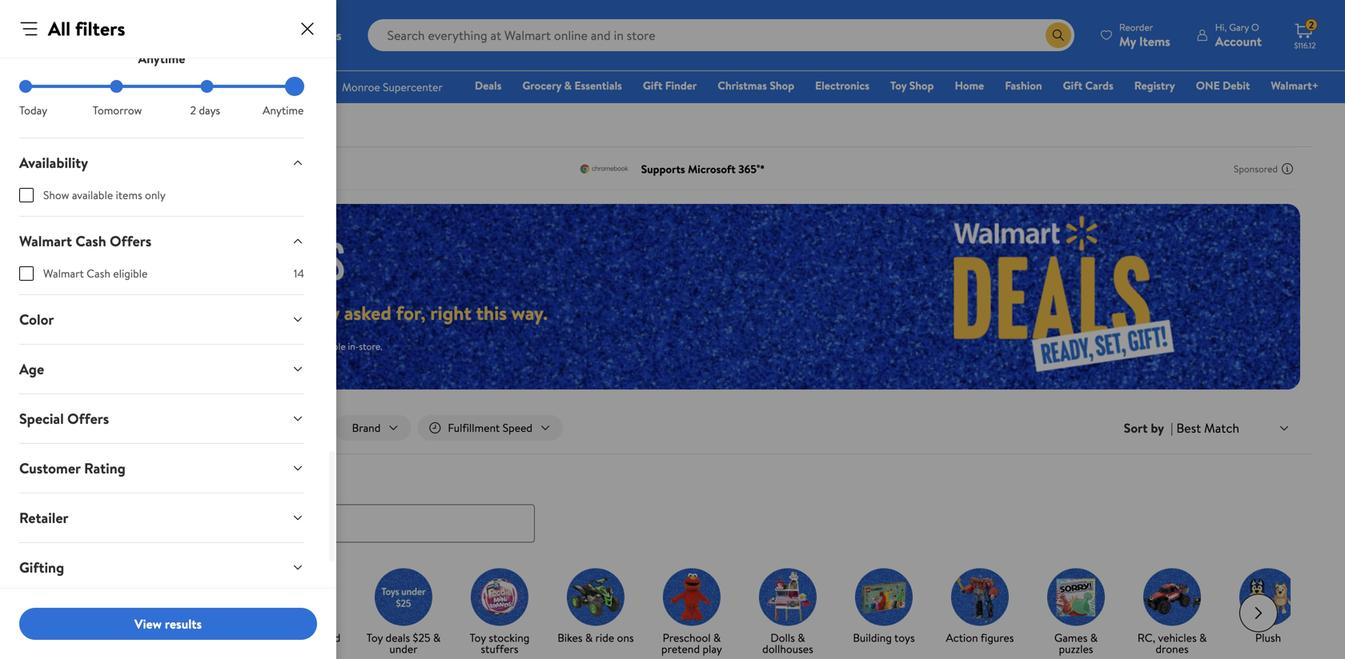 Task type: vqa. For each thing, say whether or not it's contained in the screenshot.
the left "Gift"
yes



Task type: describe. For each thing, give the bounding box(es) containing it.
on
[[182, 300, 203, 326]]

debit
[[1223, 78, 1250, 93]]

toy stocking stuffers
[[470, 631, 530, 657]]

while supplies last. no rain checks. select items may not be available in-store.
[[64, 340, 382, 353]]

grocery
[[522, 78, 561, 93]]

toy for toy deals $25 & under
[[366, 631, 383, 646]]

preschool & pretend play
[[661, 631, 722, 657]]

how fast do you want your order? option group
[[19, 80, 304, 118]]

walmart image
[[26, 22, 130, 48]]

store.
[[359, 340, 382, 353]]

not
[[281, 340, 295, 353]]

customer rating
[[19, 459, 126, 479]]

age button
[[6, 345, 317, 394]]

for,
[[396, 300, 426, 326]]

filters inside "button"
[[97, 420, 125, 436]]

radio-controlled, vehicles and drones image
[[1143, 569, 1201, 627]]

color button
[[6, 295, 317, 344]]

action figures link
[[938, 569, 1022, 647]]

gift cards
[[1063, 78, 1113, 93]]

Show available items only checkbox
[[19, 188, 34, 203]]

age
[[223, 631, 241, 646]]

1 horizontal spatial walmart black friday deals for days image
[[843, 204, 1300, 390]]

figures
[[981, 631, 1014, 646]]

games & puzzles link
[[1034, 569, 1118, 659]]

toy
[[294, 631, 310, 646]]

drones
[[1156, 642, 1189, 657]]

0 horizontal spatial walmart black friday deals for days image
[[64, 240, 359, 280]]

toy for toy stocking stuffers
[[470, 631, 486, 646]]

Today radio
[[19, 80, 32, 93]]

show available items only
[[43, 187, 166, 203]]

toy for toy shop
[[890, 78, 907, 93]]

building toys image
[[855, 569, 913, 627]]

one debit link
[[1189, 77, 1257, 94]]

toy deals
[[51, 473, 108, 493]]

by for sort
[[1151, 420, 1164, 437]]

electronics link
[[808, 77, 877, 94]]

view results button
[[19, 608, 317, 640]]

supplies
[[90, 340, 123, 353]]

fashion link
[[998, 77, 1049, 94]]

& for dolls
[[798, 631, 805, 646]]

all filters inside "button"
[[82, 420, 125, 436]]

gifting button
[[6, 544, 317, 592]]

preschool toys image
[[663, 569, 721, 627]]

shop all deals link
[[74, 569, 157, 647]]

filters inside 'dialog'
[[75, 15, 125, 42]]

1 horizontal spatial available
[[310, 340, 346, 353]]

in-
[[348, 340, 359, 353]]

retailer button
[[6, 494, 317, 543]]

all inside all filters "button"
[[82, 420, 94, 436]]

sort
[[1124, 420, 1148, 437]]

bikes & ride ons link
[[554, 569, 637, 647]]

home
[[955, 78, 984, 93]]

special offers
[[19, 409, 109, 429]]

Search in Toy deals search field
[[51, 505, 535, 543]]

retailer
[[19, 508, 68, 528]]

all filters dialog
[[0, 0, 336, 660]]

rain
[[158, 340, 174, 353]]

$25
[[413, 631, 430, 646]]

gift finder
[[643, 78, 697, 93]]

top
[[274, 631, 292, 646]]

& inside rc, vehicles & drones
[[1199, 631, 1207, 646]]

shop by age
[[182, 631, 241, 646]]

action
[[946, 631, 978, 646]]

plush
[[1255, 631, 1281, 646]]

preschool & pretend play link
[[650, 569, 733, 659]]

Anytime radio
[[291, 80, 304, 93]]

home link
[[948, 77, 991, 94]]

may
[[262, 340, 279, 353]]

play
[[703, 642, 722, 657]]

electronics
[[815, 78, 870, 93]]

top toy brand deals
[[274, 631, 340, 657]]

shop all deals
[[83, 631, 148, 646]]

toy stocking stuffers link
[[458, 569, 541, 659]]

sponsored
[[1234, 162, 1278, 176]]

walmart cash eligible
[[43, 266, 148, 281]]

preschool
[[663, 631, 711, 646]]

sort and filter section element
[[32, 403, 1313, 454]]

one
[[1196, 78, 1220, 93]]

stocking
[[489, 631, 530, 646]]

results
[[165, 616, 202, 633]]

Toy deals search field
[[32, 473, 1313, 543]]

vehicles
[[1158, 631, 1197, 646]]

toy shop
[[890, 78, 934, 93]]

major savings on everything they asked for, right this way.
[[64, 300, 548, 326]]

ride
[[595, 631, 614, 646]]

under
[[389, 642, 418, 657]]

today
[[19, 102, 47, 118]]

deals
[[475, 78, 502, 93]]

ride-on toys image
[[567, 569, 624, 627]]

plush link
[[1227, 569, 1310, 647]]

2 for 2
[[1309, 18, 1314, 32]]

games and puzzles image
[[1047, 569, 1105, 627]]

action figures image
[[951, 569, 1009, 627]]

gift for gift finder
[[643, 78, 662, 93]]

ons
[[617, 631, 634, 646]]

pretend
[[661, 642, 700, 657]]

special
[[19, 409, 64, 429]]

customer
[[19, 459, 81, 479]]

toy deals $25 & under
[[366, 631, 441, 657]]

brand
[[313, 631, 340, 646]]

rc, vehicles & drones link
[[1130, 569, 1214, 659]]

deals inside search field
[[76, 473, 108, 493]]

christmas shop link
[[710, 77, 802, 94]]

no
[[143, 340, 156, 353]]

asked
[[344, 300, 391, 326]]

one debit
[[1196, 78, 1250, 93]]



Task type: locate. For each thing, give the bounding box(es) containing it.
1 vertical spatial walmart
[[43, 266, 84, 281]]

1 horizontal spatial 2
[[1309, 18, 1314, 32]]

& right $25
[[433, 631, 441, 646]]

gift left cards
[[1063, 78, 1082, 93]]

0 vertical spatial anytime
[[138, 50, 185, 67]]

grocery & essentials
[[522, 78, 622, 93]]

toy left under
[[366, 631, 383, 646]]

action figures
[[946, 631, 1014, 646]]

gift inside 'link'
[[1063, 78, 1082, 93]]

1 vertical spatial cash
[[87, 266, 110, 281]]

availability button
[[6, 139, 317, 187]]

close panel image
[[298, 19, 317, 38]]

walmart black friday deals for days image
[[843, 204, 1300, 390], [64, 240, 359, 280]]

walmart+
[[1271, 78, 1319, 93]]

2 up "$116.12"
[[1309, 18, 1314, 32]]

checks.
[[176, 340, 206, 353]]

christmas
[[718, 78, 767, 93]]

walmart cash offers
[[19, 231, 151, 251]]

Search search field
[[368, 19, 1074, 51]]

1 gift from the left
[[643, 78, 662, 93]]

& inside dolls & dollhouses
[[798, 631, 805, 646]]

toy for toy deals
[[51, 473, 72, 493]]

2 for 2 days
[[190, 102, 196, 118]]

toy inside the toy stocking stuffers
[[470, 631, 486, 646]]

filters up tomorrow 'option' on the top
[[75, 15, 125, 42]]

walmart+ link
[[1264, 77, 1326, 94]]

building toys link
[[842, 569, 926, 647]]

dollhouses
[[762, 642, 813, 657]]

top toy brand deals image
[[279, 569, 336, 627]]

0 horizontal spatial gift
[[643, 78, 662, 93]]

bikes & ride ons
[[557, 631, 634, 646]]

toy right the electronics link
[[890, 78, 907, 93]]

deals left $25
[[386, 631, 410, 646]]

walmart for walmart cash eligible
[[43, 266, 84, 281]]

by left age
[[209, 631, 221, 646]]

& right preschool
[[713, 631, 721, 646]]

all inside 'dialog'
[[48, 15, 71, 42]]

1 vertical spatial filters
[[97, 420, 125, 436]]

top toy brand deals link
[[266, 569, 349, 659]]

0 horizontal spatial all
[[48, 15, 71, 42]]

dolls & dollhouses link
[[746, 569, 829, 659]]

bikes
[[557, 631, 583, 646]]

gift
[[643, 78, 662, 93], [1063, 78, 1082, 93]]

0 vertical spatial filters
[[75, 15, 125, 42]]

everything
[[208, 300, 298, 326]]

deals up "search" image in the left of the page
[[76, 473, 108, 493]]

toys
[[894, 631, 915, 646]]

0 vertical spatial all filters
[[48, 15, 125, 42]]

1 horizontal spatial anytime
[[263, 102, 304, 118]]

& inside toy deals $25 & under
[[433, 631, 441, 646]]

toy left stocking on the left bottom of page
[[470, 631, 486, 646]]

0 vertical spatial 2
[[1309, 18, 1314, 32]]

None radio
[[201, 80, 213, 93]]

toy stocking stuffers image
[[471, 569, 528, 627]]

& right games
[[1090, 631, 1098, 646]]

fashion
[[1005, 78, 1042, 93]]

14
[[294, 266, 304, 281]]

walmart for walmart cash offers
[[19, 231, 72, 251]]

2 left days
[[190, 102, 196, 118]]

anytime up how fast do you want your order? 'option group'
[[138, 50, 185, 67]]

anytime down anytime radio
[[263, 102, 304, 118]]

& right dolls
[[798, 631, 805, 646]]

0 vertical spatial items
[[116, 187, 142, 203]]

right
[[430, 300, 471, 326]]

last.
[[125, 340, 141, 353]]

& left ride
[[585, 631, 593, 646]]

1 horizontal spatial items
[[237, 340, 260, 353]]

& inside grocery & essentials link
[[564, 78, 572, 93]]

search image
[[64, 518, 77, 531]]

savings
[[117, 300, 178, 326]]

& for preschool
[[713, 631, 721, 646]]

none range field inside the all filters 'dialog'
[[19, 85, 304, 88]]

2 gift from the left
[[1063, 78, 1082, 93]]

games
[[1054, 631, 1088, 646]]

customer rating button
[[6, 444, 317, 493]]

building toys
[[853, 631, 915, 646]]

0 vertical spatial available
[[72, 187, 113, 203]]

sort by |
[[1124, 420, 1173, 437]]

1 vertical spatial 2
[[190, 102, 196, 118]]

items
[[116, 187, 142, 203], [237, 340, 260, 353]]

2 inside how fast do you want your order? 'option group'
[[190, 102, 196, 118]]

1 vertical spatial items
[[237, 340, 260, 353]]

items inside the all filters 'dialog'
[[116, 187, 142, 203]]

0 horizontal spatial anytime
[[138, 50, 185, 67]]

rating
[[84, 459, 126, 479]]

all filters
[[48, 15, 125, 42], [82, 420, 125, 436]]

games & puzzles
[[1054, 631, 1098, 657]]

1 vertical spatial by
[[209, 631, 221, 646]]

& inside 'preschool & pretend play'
[[713, 631, 721, 646]]

1 vertical spatial anytime
[[263, 102, 304, 118]]

toy inside toy deals $25 & under
[[366, 631, 383, 646]]

christmas shop
[[718, 78, 794, 93]]

walmart inside dropdown button
[[19, 231, 72, 251]]

0 vertical spatial by
[[1151, 420, 1164, 437]]

offers right special
[[67, 409, 109, 429]]

all filters up tomorrow 'option' on the top
[[48, 15, 125, 42]]

way.
[[512, 300, 548, 326]]

cash left eligible
[[87, 266, 110, 281]]

show
[[43, 187, 69, 203]]

only
[[145, 187, 166, 203]]

$116.12
[[1294, 40, 1316, 51]]

1 horizontal spatial gift
[[1063, 78, 1082, 93]]

cash up walmart cash eligible at the left of page
[[75, 231, 106, 251]]

1 vertical spatial all
[[82, 420, 94, 436]]

& inside games & puzzles
[[1090, 631, 1098, 646]]

available inside the all filters 'dialog'
[[72, 187, 113, 203]]

special offers button
[[6, 395, 317, 444]]

cash
[[75, 231, 106, 251], [87, 266, 110, 281]]

0 vertical spatial offers
[[110, 231, 151, 251]]

0 vertical spatial cash
[[75, 231, 106, 251]]

toy up retailer
[[51, 473, 72, 493]]

essentials
[[574, 78, 622, 93]]

available right be
[[310, 340, 346, 353]]

dolls
[[771, 631, 795, 646]]

& for games
[[1090, 631, 1098, 646]]

major
[[64, 300, 112, 326]]

1 horizontal spatial by
[[1151, 420, 1164, 437]]

shop
[[770, 78, 794, 93], [909, 78, 934, 93], [83, 631, 107, 646], [182, 631, 207, 646]]

cash for offers
[[75, 231, 106, 251]]

all filters up rating
[[82, 420, 125, 436]]

1 vertical spatial offers
[[67, 409, 109, 429]]

filters
[[75, 15, 125, 42], [97, 420, 125, 436]]

Tomorrow radio
[[110, 80, 123, 93]]

1 horizontal spatial all
[[82, 420, 94, 436]]

availability
[[19, 153, 88, 173]]

& inside bikes & ride ons link
[[585, 631, 593, 646]]

they
[[303, 300, 339, 326]]

gift finder link
[[636, 77, 704, 94]]

0 horizontal spatial items
[[116, 187, 142, 203]]

view results
[[134, 616, 202, 633]]

deals
[[76, 473, 108, 493], [123, 631, 148, 646], [386, 631, 410, 646], [295, 642, 320, 657]]

0 horizontal spatial by
[[209, 631, 221, 646]]

&
[[564, 78, 572, 93], [433, 631, 441, 646], [585, 631, 593, 646], [713, 631, 721, 646], [798, 631, 805, 646], [1090, 631, 1098, 646], [1199, 631, 1207, 646]]

available
[[72, 187, 113, 203], [310, 340, 346, 353]]

0 horizontal spatial 2
[[190, 102, 196, 118]]

rc, vehicles & drones
[[1137, 631, 1207, 657]]

available right the show
[[72, 187, 113, 203]]

toy inside search field
[[51, 473, 72, 493]]

items left only
[[116, 187, 142, 203]]

by
[[1151, 420, 1164, 437], [209, 631, 221, 646]]

by for shop
[[209, 631, 221, 646]]

none radio inside how fast do you want your order? 'option group'
[[201, 80, 213, 93]]

all
[[110, 631, 121, 646]]

tomorrow
[[93, 102, 142, 118]]

& right grocery
[[564, 78, 572, 93]]

offers up eligible
[[110, 231, 151, 251]]

shop all deals image
[[86, 569, 144, 627]]

toys under 25 dollars image
[[375, 569, 432, 627]]

1 vertical spatial available
[[310, 340, 346, 353]]

deals right the top
[[295, 642, 320, 657]]

None range field
[[19, 85, 304, 88]]

finder
[[665, 78, 697, 93]]

toy
[[890, 78, 907, 93], [51, 473, 72, 493], [366, 631, 383, 646], [470, 631, 486, 646]]

& for grocery
[[564, 78, 572, 93]]

deals inside toy deals $25 & under
[[386, 631, 410, 646]]

plush toys image
[[1239, 569, 1297, 627]]

dolls & dollhouses
[[762, 631, 813, 657]]

shop by age link
[[170, 569, 253, 647]]

age
[[19, 359, 44, 379]]

& for bikes
[[585, 631, 593, 646]]

deals right all
[[123, 631, 148, 646]]

rc,
[[1137, 631, 1155, 646]]

Walmart Site-Wide search field
[[368, 19, 1074, 51]]

select
[[209, 340, 235, 353]]

gift left finder
[[643, 78, 662, 93]]

dolls and dollhouses image
[[759, 569, 817, 627]]

0 vertical spatial all
[[48, 15, 71, 42]]

0 vertical spatial walmart
[[19, 231, 72, 251]]

next slide for chipmodulewithimages list image
[[1239, 595, 1278, 633]]

cash inside dropdown button
[[75, 231, 106, 251]]

items left may
[[237, 340, 260, 353]]

by inside sort and filter section 'element'
[[1151, 420, 1164, 437]]

all
[[48, 15, 71, 42], [82, 420, 94, 436]]

None checkbox
[[19, 267, 34, 281]]

& right vehicles
[[1199, 631, 1207, 646]]

shop by age image
[[183, 569, 240, 627]]

walmart down walmart cash offers at top left
[[43, 266, 84, 281]]

building
[[853, 631, 892, 646]]

all filters inside 'dialog'
[[48, 15, 125, 42]]

deals link
[[468, 77, 509, 94]]

2 days
[[190, 102, 220, 118]]

this
[[476, 300, 507, 326]]

deals inside top toy brand deals
[[295, 642, 320, 657]]

cards
[[1085, 78, 1113, 93]]

eligible
[[113, 266, 148, 281]]

cash for eligible
[[87, 266, 110, 281]]

filters up rating
[[97, 420, 125, 436]]

1 vertical spatial all filters
[[82, 420, 125, 436]]

walmart down the show
[[19, 231, 72, 251]]

anytime inside how fast do you want your order? 'option group'
[[263, 102, 304, 118]]

toy deals $25 & under link
[[362, 569, 445, 659]]

gift for gift cards
[[1063, 78, 1082, 93]]

color
[[19, 310, 54, 330]]

0 horizontal spatial available
[[72, 187, 113, 203]]

days
[[199, 102, 220, 118]]

by left |
[[1151, 420, 1164, 437]]

toy shop link
[[883, 77, 941, 94]]



